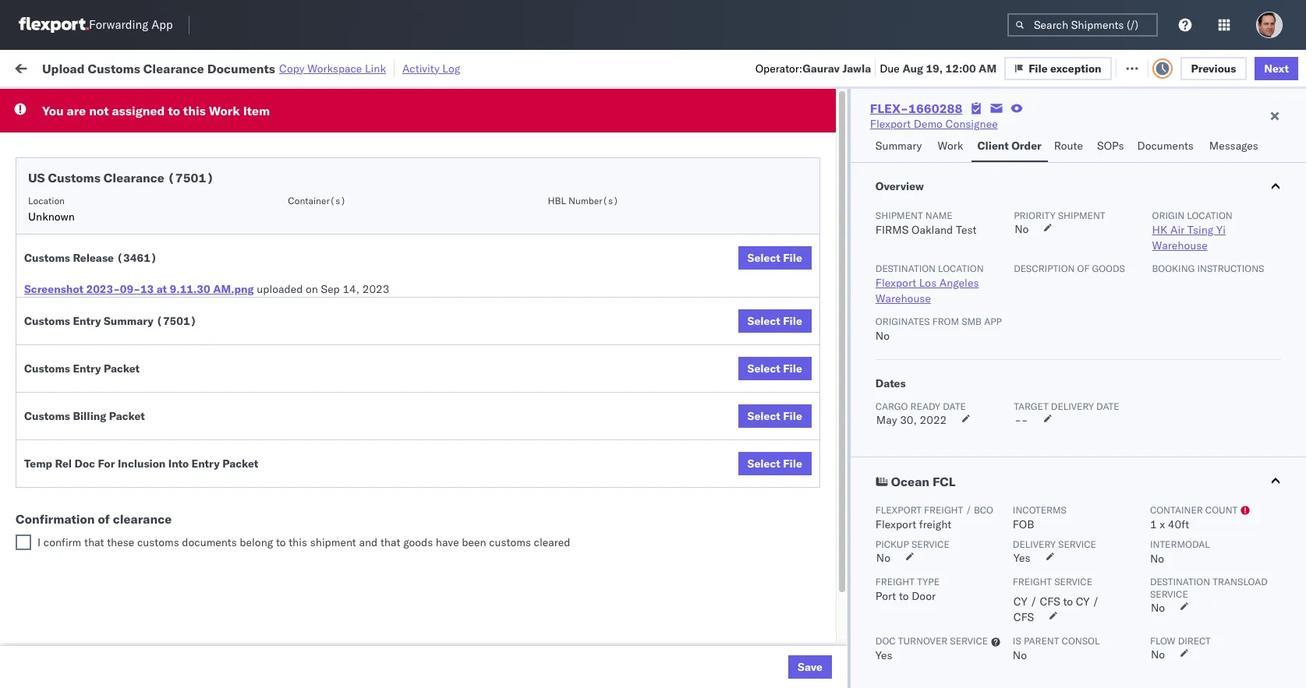 Task type: locate. For each thing, give the bounding box(es) containing it.
destination for flexport
[[876, 263, 936, 274]]

yes down flex-1662119
[[876, 649, 893, 663]]

freight left bco
[[924, 505, 963, 516]]

1 horizontal spatial cy
[[1076, 595, 1090, 609]]

3 integration from the top
[[680, 637, 734, 651]]

work left item
[[209, 103, 240, 119]]

1 jan from the top
[[324, 534, 341, 548]]

2 maeu9408431 from the top
[[1062, 568, 1141, 582]]

5 ceau7522281, hlxu6269489, hlxu8034992 from the top
[[961, 328, 1203, 342]]

2022 for fourth schedule delivery appointment link from the bottom
[[367, 156, 394, 170]]

5 schedule from the top
[[36, 285, 82, 299]]

2 vertical spatial 2130387
[[895, 637, 942, 651]]

1 horizontal spatial yes
[[1014, 551, 1031, 565]]

destination inside 'destination transload service'
[[1150, 576, 1210, 588]]

packet
[[104, 362, 140, 376], [109, 409, 145, 423], [222, 457, 258, 471]]

overview
[[876, 179, 924, 193]]

2 11:59 pm pdt, nov 4, 2022 from the top
[[251, 191, 394, 205]]

select file button for customs entry summary (7501)
[[738, 310, 812, 333]]

1 vertical spatial dec
[[325, 465, 345, 479]]

numbers for mbl/mawb numbers
[[1119, 127, 1157, 139]]

schedule delivery appointment up "confirm pickup from los angeles, ca"
[[36, 396, 192, 410]]

karl
[[814, 534, 834, 548], [814, 568, 834, 582], [814, 637, 834, 651]]

flexport. image
[[19, 17, 89, 33]]

documents
[[207, 60, 275, 76], [1137, 139, 1194, 153], [36, 335, 92, 349], [36, 644, 92, 658]]

warehouse inside destination location flexport los angeles warehouse
[[876, 292, 931, 306]]

0 vertical spatial app
[[151, 18, 173, 32]]

flex-1889466 button
[[836, 358, 945, 380], [836, 358, 945, 380], [836, 393, 945, 414], [836, 393, 945, 414], [836, 461, 945, 483], [836, 461, 945, 483]]

entry for summary
[[73, 314, 101, 328]]

3 resize handle column header from the left
[[451, 121, 469, 689]]

schedule delivery appointment for 2nd schedule delivery appointment link from the bottom
[[36, 396, 192, 410]]

upload customs clearance documents down the schedule pickup from rotterdam, netherlands
[[36, 628, 171, 658]]

1 vertical spatial 1889466
[[895, 397, 942, 411]]

2 appointment from the top
[[128, 259, 192, 273]]

ca down screenshot
[[36, 301, 51, 315]]

0 vertical spatial warehouse
[[1152, 239, 1208, 253]]

1 horizontal spatial freight
[[1013, 576, 1052, 588]]

1 vertical spatial gvcu5265864
[[961, 568, 1038, 582]]

1 horizontal spatial destination
[[1150, 576, 1210, 588]]

1846748 for second schedule pickup from los angeles, ca link from the top
[[895, 225, 942, 239]]

summary down 09-
[[104, 314, 153, 328]]

entry right into
[[191, 457, 220, 471]]

3 select file button from the top
[[738, 357, 812, 381]]

pm for third schedule pickup from los angeles, ca link from the top
[[284, 294, 301, 308]]

3 4, from the top
[[354, 225, 365, 239]]

5 flex-1846748 from the top
[[861, 294, 942, 308]]

1889466 for schedule pickup from los angeles, ca
[[895, 362, 942, 376]]

to inside freight type port to door
[[899, 590, 909, 604]]

on left the sep
[[306, 282, 318, 296]]

0 horizontal spatial numbers
[[961, 133, 999, 145]]

select for customs entry packet
[[748, 362, 780, 376]]

my work
[[16, 57, 85, 78]]

of up these
[[98, 512, 110, 527]]

2 flex-1846748 from the top
[[861, 191, 942, 205]]

doc right rel
[[75, 457, 95, 471]]

name up number(s)
[[606, 127, 631, 139]]

schedule up screenshot
[[36, 259, 82, 273]]

flex- up dates
[[861, 362, 895, 376]]

1 horizontal spatial on
[[382, 60, 395, 74]]

jaw for schedule pickup from los angeles, ca
[[1295, 191, 1306, 205]]

appointment for 2nd schedule delivery appointment link from the bottom
[[128, 396, 192, 410]]

1 resize handle column header from the left
[[223, 121, 242, 689]]

los inside destination location flexport los angeles warehouse
[[919, 276, 937, 290]]

jan left and
[[324, 534, 341, 548]]

0 vertical spatial 23,
[[347, 431, 364, 445]]

file for customs entry summary (7501)
[[783, 314, 802, 328]]

jan for 28,
[[324, 637, 341, 651]]

(7501) down 9.11.30
[[156, 314, 197, 328]]

ceau7522281, down priority
[[961, 225, 1041, 239]]

freight service
[[1013, 576, 1093, 588]]

lagerfeld for schedule pickup from rotterdam, netherlands
[[837, 568, 883, 582]]

1 vertical spatial integration
[[680, 568, 734, 582]]

from for 4th schedule pickup from los angeles, ca link from the top of the page
[[121, 354, 144, 368]]

3 gaurav jaw from the top
[[1257, 259, 1306, 273]]

customs up screenshot
[[24, 251, 70, 265]]

1 vertical spatial flex-2130387
[[861, 568, 942, 582]]

delivery down confirmation of clearance
[[85, 533, 125, 547]]

23, up '24,'
[[347, 431, 364, 445]]

2 hlxu8034992 from the top
[[1126, 225, 1203, 239]]

0 vertical spatial yes
[[1014, 551, 1031, 565]]

account for schedule delivery appointment
[[760, 534, 801, 548]]

0 vertical spatial 2130387
[[895, 534, 942, 548]]

location inside destination location flexport los angeles warehouse
[[938, 263, 984, 274]]

5 select from the top
[[748, 457, 780, 471]]

karl for schedule delivery appointment
[[814, 534, 834, 548]]

2 vertical spatial flex-2130387
[[861, 637, 942, 651]]

schedule delivery appointment up us customs clearance (7501)
[[36, 156, 192, 170]]

1 vertical spatial upload customs clearance documents link
[[36, 627, 221, 659]]

1 vertical spatial at
[[157, 282, 167, 296]]

work,
[[165, 96, 190, 108]]

3 lagerfeld from the top
[[837, 637, 883, 651]]

integration test account - karl lagerfeld
[[680, 534, 883, 548], [680, 568, 883, 582], [680, 637, 883, 651]]

1 vertical spatial work
[[209, 103, 240, 119]]

3 flex-1889466 from the top
[[861, 465, 942, 479]]

container numbers button
[[953, 118, 1039, 146]]

confirm inside button
[[36, 464, 76, 478]]

Search Shipments (/) text field
[[1008, 13, 1158, 37]]

1 horizontal spatial cfs
[[1040, 595, 1060, 609]]

ca down us
[[36, 198, 51, 212]]

23, for 2023
[[344, 534, 361, 548]]

5 select file from the top
[[748, 457, 802, 471]]

pm for confirm pickup from los angeles, ca link
[[277, 431, 295, 445]]

integration for schedule delivery appointment
[[680, 534, 734, 548]]

freight type port to door
[[876, 576, 940, 604]]

1 vertical spatial 2130387
[[895, 568, 942, 582]]

flex-1893174
[[861, 499, 942, 514]]

1 horizontal spatial container
[[1150, 505, 1203, 516]]

yes down fob
[[1014, 551, 1031, 565]]

work button
[[932, 132, 971, 162]]

ca inside "confirm pickup from los angeles, ca"
[[36, 438, 51, 452]]

freight up cy / cfs to cy / cfs
[[1013, 576, 1052, 588]]

gvcu5265864 down abcd1234560
[[961, 636, 1038, 650]]

0 vertical spatial am
[[979, 61, 997, 75]]

appointment up 13
[[128, 259, 192, 273]]

los right 09-
[[147, 285, 164, 299]]

jan
[[324, 534, 341, 548], [324, 637, 341, 651]]

upload inside upload customs clearance documents button
[[36, 319, 71, 333]]

from inside the schedule pickup from rotterdam, netherlands
[[121, 560, 144, 574]]

/
[[966, 505, 972, 516], [1030, 595, 1037, 609], [1093, 595, 1099, 609]]

shipment
[[876, 210, 923, 221]]

description of goods
[[1014, 263, 1125, 274]]

work inside "button"
[[938, 139, 963, 153]]

are
[[67, 103, 86, 119]]

4 ca from the top
[[36, 369, 51, 383]]

freight
[[876, 576, 915, 588], [1013, 576, 1052, 588]]

1 vertical spatial destination
[[1150, 576, 1210, 588]]

3 pdt, from the top
[[304, 225, 329, 239]]

link
[[365, 61, 386, 75]]

2 vertical spatial integration
[[680, 637, 734, 651]]

8:30
[[251, 534, 275, 548], [251, 637, 275, 651]]

resize handle column header for container numbers
[[1036, 121, 1054, 689]]

dates
[[876, 377, 906, 391]]

flex-1846748 up flexport los angeles warehouse link on the top of page
[[861, 259, 942, 273]]

/ down freight service
[[1030, 595, 1037, 609]]

4 appointment from the top
[[128, 533, 192, 547]]

2130387 down 1662119
[[895, 637, 942, 651]]

2 integration from the top
[[680, 568, 734, 582]]

1 hlxu8034992 from the top
[[1126, 156, 1203, 170]]

incoterms
[[1013, 505, 1067, 516]]

location inside "origin location hk air tsing yi warehouse"
[[1187, 210, 1233, 221]]

1 vertical spatial name
[[925, 210, 953, 221]]

no inside originates from smb app no
[[876, 329, 890, 343]]

upload customs clearance documents
[[36, 319, 171, 349], [36, 628, 171, 658]]

delivery
[[85, 156, 125, 170], [85, 259, 125, 273], [85, 396, 125, 410], [79, 464, 119, 478], [85, 533, 125, 547], [1013, 539, 1056, 551]]

dec left '24,'
[[325, 465, 345, 479]]

pickup inside "confirm pickup from los angeles, ca"
[[79, 422, 112, 436]]

schedule delivery appointment button
[[36, 155, 192, 172], [36, 258, 192, 275], [36, 395, 192, 412], [36, 532, 192, 549]]

id
[[856, 127, 865, 139]]

1 hlxu6269489, from the top
[[1044, 156, 1123, 170]]

1 horizontal spatial name
[[925, 210, 953, 221]]

5 resize handle column header from the left
[[653, 121, 672, 689]]

4, up 14,
[[354, 225, 365, 239]]

0 vertical spatial 1889466
[[895, 362, 942, 376]]

/ inside flexport freight / bco flexport freight
[[966, 505, 972, 516]]

forwarding app link
[[19, 17, 173, 33]]

karl for schedule pickup from rotterdam, netherlands
[[814, 568, 834, 582]]

2 select file from the top
[[748, 314, 802, 328]]

3 schedule pickup from los angeles, ca from the top
[[36, 285, 210, 315]]

1 horizontal spatial client
[[978, 139, 1009, 153]]

file for customs release (3461)
[[783, 251, 802, 265]]

destination
[[876, 263, 936, 274], [1150, 576, 1210, 588]]

this right belong
[[289, 536, 307, 550]]

0 vertical spatial destination
[[876, 263, 936, 274]]

2 schedule pickup from los angeles, ca from the top
[[36, 216, 210, 246]]

1 horizontal spatial location
[[1187, 210, 1233, 221]]

gvcu5265864 for 8:30 pm pst, jan 28, 2023
[[961, 636, 1038, 650]]

select file button for temp rel doc for inclusion into entry packet
[[738, 452, 812, 476]]

(7501)
[[168, 170, 214, 186], [156, 314, 197, 328]]

summary down demo
[[876, 139, 922, 153]]

ceau7522281,
[[961, 156, 1041, 170], [961, 225, 1041, 239], [961, 259, 1041, 273], [961, 293, 1041, 307], [961, 328, 1041, 342]]

2 upload customs clearance documents link from the top
[[36, 627, 221, 659]]

location up tsing
[[1187, 210, 1233, 221]]

4 schedule from the top
[[36, 259, 82, 273]]

1846748 up flexport los angeles warehouse link on the top of page
[[895, 259, 942, 273]]

freight for freight service
[[1013, 576, 1052, 588]]

0 vertical spatial (7501)
[[168, 170, 214, 186]]

no down priority
[[1015, 222, 1029, 236]]

2 vertical spatial upload
[[36, 628, 71, 642]]

pst, down 4:00 pm pst, dec 23, 2022
[[298, 465, 322, 479]]

1 flex-2130387 from the top
[[861, 534, 942, 548]]

1 schedule pickup from los angeles, ca from the top
[[36, 182, 210, 212]]

freight inside freight type port to door
[[876, 576, 915, 588]]

entry down 2023-
[[73, 314, 101, 328]]

3 schedule pickup from los angeles, ca button from the top
[[36, 284, 221, 317]]

0 horizontal spatial destination
[[876, 263, 936, 274]]

booking instructions
[[1152, 263, 1264, 274]]

los inside "confirm pickup from los angeles, ca"
[[141, 422, 158, 436]]

los left angeles
[[919, 276, 937, 290]]

tsing
[[1188, 223, 1214, 237]]

4 schedule delivery appointment from the top
[[36, 533, 192, 547]]

0 vertical spatial account
[[760, 534, 801, 548]]

appointment up us customs clearance (7501)
[[128, 156, 192, 170]]

0 vertical spatial shipment
[[1058, 210, 1105, 221]]

packet right billing
[[109, 409, 145, 423]]

0 vertical spatial location
[[1187, 210, 1233, 221]]

/ down service
[[1093, 595, 1099, 609]]

1 horizontal spatial this
[[289, 536, 307, 550]]

resize handle column header for mode
[[552, 121, 571, 689]]

2 gaurav jaw from the top
[[1257, 191, 1306, 205]]

ca
[[36, 198, 51, 212], [36, 232, 51, 246], [36, 301, 51, 315], [36, 369, 51, 383], [36, 438, 51, 452], [36, 506, 51, 521]]

0 vertical spatial test123456
[[1062, 156, 1128, 170]]

delivery for fourth schedule delivery appointment link from the bottom
[[85, 156, 125, 170]]

container for container count
[[1150, 505, 1203, 516]]

of right 'description'
[[1077, 263, 1090, 274]]

1 horizontal spatial --
[[1062, 602, 1076, 616]]

0 vertical spatial maeu9408431
[[1062, 534, 1141, 548]]

2 jaw from the top
[[1295, 191, 1306, 205]]

schedule inside the schedule pickup from rotterdam, netherlands
[[36, 560, 82, 574]]

4 select file button from the top
[[738, 405, 812, 428]]

client inside button
[[579, 127, 604, 139]]

flex-1846748 down originates
[[861, 328, 942, 342]]

1 1889466 from the top
[[895, 362, 942, 376]]

-
[[1015, 413, 1021, 427], [1021, 413, 1028, 427], [804, 534, 811, 548], [804, 568, 811, 582], [1062, 602, 1069, 616], [1069, 602, 1076, 616], [804, 637, 811, 651]]

1 vertical spatial cfs
[[1014, 611, 1034, 625]]

delivery inside button
[[79, 464, 119, 478]]

1 lagerfeld from the top
[[837, 534, 883, 548]]

1 select file from the top
[[748, 251, 802, 265]]

Search Work text field
[[781, 56, 951, 79]]

4 schedule pickup from los angeles, ca button from the top
[[36, 353, 221, 386]]

0 vertical spatial jan
[[324, 534, 341, 548]]

1 jaw from the top
[[1295, 156, 1306, 170]]

freight down 1893174
[[919, 518, 952, 532]]

(7501) for us customs clearance (7501)
[[168, 170, 214, 186]]

operator
[[1257, 127, 1295, 139]]

4, down deadline button
[[354, 156, 365, 170]]

4:00
[[251, 431, 275, 445]]

1 schedule from the top
[[36, 156, 82, 170]]

1 vertical spatial container
[[1150, 505, 1203, 516]]

1 8:30 from the top
[[251, 534, 275, 548]]

23, down '24,'
[[344, 534, 361, 548]]

0 vertical spatial at
[[311, 60, 320, 74]]

client name
[[579, 127, 631, 139]]

pm for fourth schedule delivery appointment link from the top of the page
[[277, 534, 295, 548]]

1 vertical spatial 8:30
[[251, 637, 275, 651]]

2 schedule delivery appointment link from the top
[[36, 258, 192, 273]]

1 schedule delivery appointment link from the top
[[36, 155, 192, 170]]

doc down flex-1662119
[[876, 636, 896, 647]]

confirm delivery
[[36, 464, 119, 478]]

cfs up is
[[1014, 611, 1034, 625]]

1 vertical spatial warehouse
[[876, 292, 931, 306]]

no down originates
[[876, 329, 890, 343]]

these
[[107, 536, 134, 550]]

operator: gaurav jawla
[[755, 61, 871, 75]]

0 horizontal spatial consignee
[[680, 127, 725, 139]]

resize handle column header for consignee
[[809, 121, 828, 689]]

from inside "confirm pickup from los angeles, ca"
[[115, 422, 138, 436]]

8 resize handle column header from the left
[[1036, 121, 1054, 689]]

los down workitem button
[[147, 182, 164, 196]]

direct
[[1178, 636, 1211, 647]]

status : ready for work, blocked, in progress
[[85, 96, 283, 108]]

container for container numbers
[[961, 121, 1002, 133]]

upload down screenshot
[[36, 319, 71, 333]]

dec for 24,
[[325, 465, 345, 479]]

2 vertical spatial integration test account - karl lagerfeld
[[680, 637, 883, 651]]

flex-
[[870, 101, 909, 116], [861, 156, 895, 170], [861, 191, 895, 205], [861, 225, 895, 239], [861, 259, 895, 273], [861, 294, 895, 308], [861, 328, 895, 342], [861, 362, 895, 376], [861, 397, 895, 411], [861, 465, 895, 479], [861, 499, 895, 514], [861, 534, 895, 548], [861, 568, 895, 582], [861, 602, 895, 616], [861, 637, 895, 651]]

0 vertical spatial summary
[[876, 139, 922, 153]]

from up (3461)
[[121, 216, 144, 230]]

client for client name
[[579, 127, 604, 139]]

2 vertical spatial entry
[[191, 457, 220, 471]]

4 schedule pickup from los angeles, ca link from the top
[[36, 353, 221, 384]]

flex-2130387 down flex-1893174
[[861, 534, 942, 548]]

2 schedule delivery appointment button from the top
[[36, 258, 192, 275]]

upload customs clearance documents inside button
[[36, 319, 171, 349]]

on right 187
[[382, 60, 395, 74]]

integration test account - karl lagerfeld for schedule pickup from rotterdam, netherlands
[[680, 568, 883, 582]]

2130387 down flexport freight / bco flexport freight
[[895, 534, 942, 548]]

1 horizontal spatial summary
[[876, 139, 922, 153]]

numbers for container numbers
[[961, 133, 999, 145]]

4, right container(s)
[[354, 191, 365, 205]]

dec up 6:00 am pst, dec 24, 2022 at left
[[324, 431, 344, 445]]

schedule delivery appointment for fourth schedule delivery appointment link from the top of the page
[[36, 533, 192, 547]]

schedule delivery appointment button down workitem button
[[36, 155, 192, 172]]

file for temp rel doc for inclusion into entry packet
[[783, 457, 802, 471]]

account for schedule pickup from rotterdam, netherlands
[[760, 568, 801, 582]]

select file for customs billing packet
[[748, 409, 802, 423]]

delivery for fourth schedule delivery appointment link from the top of the page
[[85, 533, 125, 547]]

0 horizontal spatial customs
[[137, 536, 179, 550]]

item
[[243, 103, 270, 119]]

1 pdt, from the top
[[304, 156, 329, 170]]

from up temp rel doc for inclusion into entry packet
[[115, 422, 138, 436]]

maeu9408431 down cy / cfs to cy / cfs
[[1062, 637, 1141, 651]]

numbers inside container numbers
[[961, 133, 999, 145]]

0 vertical spatial flex-1889466
[[861, 362, 942, 376]]

1846748 down originates
[[895, 328, 942, 342]]

for
[[98, 457, 115, 471]]

los up inclusion
[[141, 422, 158, 436]]

30,
[[900, 413, 917, 427]]

0 vertical spatial dec
[[324, 431, 344, 445]]

may 30, 2022
[[876, 413, 947, 427]]

1846748 up overview
[[895, 156, 942, 170]]

1 vertical spatial 2023
[[363, 534, 391, 548]]

2 vertical spatial lagerfeld
[[837, 637, 883, 651]]

flex- down originates
[[861, 328, 895, 342]]

ca up the customs billing packet
[[36, 369, 51, 383]]

0 vertical spatial 2023
[[362, 282, 389, 296]]

from left smb
[[933, 316, 959, 328]]

flex- left door
[[861, 602, 895, 616]]

4 select from the top
[[748, 409, 780, 423]]

1 vertical spatial summary
[[104, 314, 153, 328]]

ocean fcl inside button
[[891, 474, 956, 490]]

customs
[[137, 536, 179, 550], [489, 536, 531, 550]]

test inside shipment name firms oakland test
[[956, 223, 977, 237]]

lagerfeld down port
[[837, 637, 883, 651]]

3 karl from the top
[[814, 637, 834, 651]]

flex-1889466 up dates
[[861, 362, 942, 376]]

screenshot 2023-09-13 at 9.11.30 am.png uploaded on sep 14, 2023
[[24, 282, 389, 296]]

0 horizontal spatial cfs
[[1014, 611, 1034, 625]]

schedule delivery appointment link down workitem button
[[36, 155, 192, 170]]

2 1846748 from the top
[[895, 191, 942, 205]]

2 date from the left
[[1096, 401, 1120, 413]]

due aug 19, 12:00 am
[[880, 61, 997, 75]]

filtered by:
[[16, 96, 71, 110]]

ocean
[[477, 156, 509, 170], [612, 156, 644, 170], [714, 156, 746, 170], [612, 191, 644, 205], [477, 225, 509, 239], [612, 225, 644, 239], [714, 225, 746, 239], [714, 259, 746, 273], [477, 294, 509, 308], [612, 294, 644, 308], [714, 294, 746, 308], [477, 328, 509, 342], [612, 328, 644, 342], [714, 328, 746, 342], [714, 362, 746, 376], [714, 397, 746, 411], [477, 431, 509, 445], [612, 431, 644, 445], [714, 431, 746, 445], [714, 465, 746, 479], [891, 474, 930, 490], [477, 534, 509, 548], [477, 637, 509, 651]]

copy
[[279, 61, 305, 75]]

1 vertical spatial 23,
[[344, 534, 361, 548]]

entry for packet
[[73, 362, 101, 376]]

1 upload customs clearance documents from the top
[[36, 319, 171, 349]]

activity log
[[402, 61, 460, 75]]

flex- up the flex id button
[[870, 101, 909, 116]]

1 horizontal spatial consignee
[[946, 117, 998, 131]]

schedule pickup from rotterdam, netherlands button
[[36, 559, 221, 591]]

1889466 up dates
[[895, 362, 942, 376]]

14,
[[343, 282, 360, 296]]

flex-1846748 button
[[836, 152, 945, 174], [836, 152, 945, 174], [836, 187, 945, 209], [836, 187, 945, 209], [836, 221, 945, 243], [836, 221, 945, 243], [836, 255, 945, 277], [836, 255, 945, 277], [836, 290, 945, 312], [836, 290, 945, 312], [836, 324, 945, 346], [836, 324, 945, 346]]

upload customs clearance documents link down schedule pickup from rotterdam, netherlands button
[[36, 627, 221, 659]]

0 vertical spatial karl
[[814, 534, 834, 548]]

12:00
[[946, 61, 976, 75]]

1 karl from the top
[[814, 534, 834, 548]]

resize handle column header for workitem
[[223, 121, 242, 689]]

3 schedule delivery appointment link from the top
[[36, 395, 192, 411]]

flexport inside destination location flexport los angeles warehouse
[[876, 276, 916, 290]]

1 integration test account - karl lagerfeld from the top
[[680, 534, 883, 548]]

that
[[84, 536, 104, 550], [380, 536, 400, 550]]

freight
[[924, 505, 963, 516], [919, 518, 952, 532]]

1 schedule pickup from los angeles, ca button from the top
[[36, 181, 221, 214]]

name inside button
[[606, 127, 631, 139]]

1 date from the left
[[943, 401, 966, 413]]

2023 for 8:30 pm pst, jan 28, 2023
[[363, 637, 391, 651]]

0 horizontal spatial of
[[98, 512, 110, 527]]

1 vertical spatial shipment
[[310, 536, 356, 550]]

None checkbox
[[16, 535, 31, 551]]

1 horizontal spatial of
[[1077, 263, 1090, 274]]

entry up the customs billing packet
[[73, 362, 101, 376]]

service
[[912, 539, 950, 551], [1058, 539, 1096, 551], [1150, 589, 1188, 600], [950, 636, 988, 647]]

shipment name firms oakland test
[[876, 210, 977, 237]]

2022 for second schedule pickup from los angeles, ca link from the top
[[367, 225, 394, 239]]

clearance down workitem button
[[104, 170, 164, 186]]

warehouse up originates
[[876, 292, 931, 306]]

flex-1889466 up 30,
[[861, 397, 942, 411]]

1 horizontal spatial goods
[[1092, 263, 1125, 274]]

flex-1660288 link
[[870, 101, 963, 116]]

1 vertical spatial upload
[[36, 319, 71, 333]]

date for --
[[1096, 401, 1120, 413]]

schedule delivery appointment link
[[36, 155, 192, 170], [36, 258, 192, 273], [36, 395, 192, 411], [36, 532, 192, 548]]

numbers inside button
[[1119, 127, 1157, 139]]

0 horizontal spatial name
[[606, 127, 631, 139]]

schedule pickup from rotterdam, netherlands
[[36, 560, 202, 589]]

2 account from the top
[[760, 568, 801, 582]]

select file for customs release (3461)
[[748, 251, 802, 265]]

0 horizontal spatial doc
[[75, 457, 95, 471]]

client inside button
[[978, 139, 1009, 153]]

1 vertical spatial integration test account - karl lagerfeld
[[680, 568, 883, 582]]

0 vertical spatial upload
[[42, 60, 85, 76]]

consol
[[1062, 636, 1100, 647]]

1889466 for confirm delivery
[[895, 465, 942, 479]]

app inside originates from smb app no
[[984, 316, 1002, 328]]

2 select file button from the top
[[738, 310, 812, 333]]

2023 right 14,
[[362, 282, 389, 296]]

3 flex-1846748 from the top
[[861, 225, 942, 239]]

confirm inside "confirm pickup from los angeles, ca"
[[36, 422, 76, 436]]

resize handle column header for flex id
[[934, 121, 953, 689]]

2 schedule pickup from los angeles, ca link from the top
[[36, 216, 221, 247]]

air
[[1171, 223, 1185, 237]]

schedule down confirmation
[[36, 533, 82, 547]]

1 1846748 from the top
[[895, 156, 942, 170]]

6 resize handle column header from the left
[[809, 121, 828, 689]]

1 freight from the left
[[876, 576, 915, 588]]

client order
[[978, 139, 1042, 153]]

smb
[[962, 316, 982, 328]]

1 vertical spatial (7501)
[[156, 314, 197, 328]]

name inside shipment name firms oakland test
[[925, 210, 953, 221]]

delivery
[[1051, 401, 1094, 413]]

fcl inside button
[[933, 474, 956, 490]]

2 vertical spatial gaurav jaw
[[1257, 259, 1306, 273]]

gaurav
[[803, 61, 840, 75], [1257, 156, 1292, 170], [1257, 191, 1292, 205], [1257, 259, 1292, 273]]

flex-1889466 up flex-1893174
[[861, 465, 942, 479]]

los up clearance
[[147, 491, 164, 505]]

2 vertical spatial 2023
[[363, 637, 391, 651]]

of
[[1077, 263, 1090, 274], [98, 512, 110, 527]]

pst, for 11:00 pm pst, nov 8, 2022
[[304, 328, 328, 342]]

import
[[132, 60, 168, 74]]

2130387 up door
[[895, 568, 942, 582]]

c
[[1306, 534, 1306, 548]]

resize handle column header
[[223, 121, 242, 689], [396, 121, 415, 689], [451, 121, 469, 689], [552, 121, 571, 689], [653, 121, 672, 689], [809, 121, 828, 689], [934, 121, 953, 689], [1036, 121, 1054, 689], [1231, 121, 1249, 689], [1266, 121, 1285, 689]]

10 schedule from the top
[[36, 560, 82, 574]]

11:59 left container(s)
[[251, 191, 282, 205]]

5 schedule pickup from los angeles, ca from the top
[[36, 491, 210, 521]]

by:
[[56, 96, 71, 110]]

upload customs clearance documents link down 09-
[[36, 319, 221, 350]]

0 horizontal spatial cy
[[1014, 595, 1028, 609]]

1 schedule delivery appointment from the top
[[36, 156, 192, 170]]

cy down freight service
[[1014, 595, 1028, 609]]

-- down target at the bottom right of the page
[[1015, 413, 1028, 427]]

2 lagerfeld from the top
[[837, 568, 883, 582]]

1846748 for fourth schedule delivery appointment link from the bottom
[[895, 156, 942, 170]]

in
[[233, 96, 242, 108]]

customs inside button
[[74, 319, 118, 333]]

to down service
[[1063, 595, 1073, 609]]

customs up location
[[48, 170, 101, 186]]

rotterdam,
[[147, 560, 202, 574]]

ocean fcl
[[477, 156, 532, 170], [477, 225, 532, 239], [477, 294, 532, 308], [477, 328, 532, 342], [477, 431, 532, 445], [891, 474, 956, 490], [477, 534, 532, 548], [477, 637, 532, 651]]

0 vertical spatial upload customs clearance documents
[[36, 319, 171, 349]]

3 2130387 from the top
[[895, 637, 942, 651]]

intermodal no
[[1150, 539, 1210, 566]]

no down pickup service in the right bottom of the page
[[876, 551, 891, 565]]

pst, for 6:00 am pst, dec 24, 2022
[[298, 465, 322, 479]]

operator:
[[755, 61, 803, 75]]

is parent consol no
[[1013, 636, 1100, 663]]

hlxu8034992
[[1126, 156, 1203, 170], [1126, 225, 1203, 239], [1126, 259, 1203, 273], [1126, 293, 1203, 307], [1126, 328, 1203, 342]]

0 horizontal spatial work
[[170, 60, 198, 74]]

2 confirm from the top
[[36, 464, 76, 478]]

maeu9408431 for 8:30 pm pst, jan 23, 2023
[[1062, 534, 1141, 548]]

2022 for confirm delivery link
[[367, 465, 394, 479]]

0 vertical spatial confirm
[[36, 422, 76, 436]]

container inside button
[[961, 121, 1002, 133]]

5 ca from the top
[[36, 438, 51, 452]]

from inside originates from smb app no
[[933, 316, 959, 328]]

at
[[311, 60, 320, 74], [157, 282, 167, 296]]

1 11:59 from the top
[[251, 156, 282, 170]]

09-
[[120, 282, 140, 296]]

confirm
[[43, 536, 81, 550]]

location up angeles
[[938, 263, 984, 274]]

3 1846748 from the top
[[895, 225, 942, 239]]

2 vertical spatial work
[[938, 139, 963, 153]]

customs down 2023-
[[74, 319, 118, 333]]

2 horizontal spatial work
[[938, 139, 963, 153]]

flex-1889466 for confirm delivery
[[861, 465, 942, 479]]

0 horizontal spatial warehouse
[[876, 292, 931, 306]]

destination inside destination location flexport los angeles warehouse
[[876, 263, 936, 274]]

0 horizontal spatial that
[[84, 536, 104, 550]]

select for customs entry summary (7501)
[[748, 314, 780, 328]]

customs release (3461)
[[24, 251, 157, 265]]

confirm for confirm pickup from los angeles, ca
[[36, 422, 76, 436]]

4,
[[354, 156, 365, 170], [354, 191, 365, 205], [354, 225, 365, 239], [354, 294, 365, 308]]



Task type: describe. For each thing, give the bounding box(es) containing it.
1846748 for second the upload customs clearance documents 'link' from the bottom
[[895, 328, 942, 342]]

status
[[85, 96, 113, 108]]

workitem
[[17, 127, 58, 139]]

service down flexport freight / bco flexport freight
[[912, 539, 950, 551]]

log
[[442, 61, 460, 75]]

clearance down schedule pickup from rotterdam, netherlands button
[[121, 628, 171, 642]]

no down 'flow'
[[1151, 648, 1165, 662]]

13
[[140, 282, 154, 296]]

2 test123456 from the top
[[1062, 259, 1128, 273]]

flexport down flex-1893174
[[876, 518, 916, 532]]

appointment for third schedule delivery appointment link from the bottom
[[128, 259, 192, 273]]

booking
[[1152, 263, 1195, 274]]

2 schedule pickup from los angeles, ca button from the top
[[36, 216, 221, 248]]

not
[[89, 103, 109, 119]]

ocean inside button
[[891, 474, 930, 490]]

4 11:59 pm pdt, nov 4, 2022 from the top
[[251, 294, 394, 308]]

schedule pickup from rotterdam, netherlands link
[[36, 559, 221, 590]]

select file button for customs billing packet
[[738, 405, 812, 428]]

4 ceau7522281, from the top
[[961, 293, 1041, 307]]

customs down screenshot
[[24, 314, 70, 328]]

pm for second the upload customs clearance documents 'link' from the bottom
[[284, 328, 301, 342]]

consignee inside button
[[680, 127, 725, 139]]

clearance up the work,
[[143, 60, 204, 76]]

upload customs clearance documents for second the upload customs clearance documents 'link' from the bottom
[[36, 319, 171, 349]]

3 hlxu8034992 from the top
[[1126, 259, 1203, 273]]

6 schedule from the top
[[36, 354, 82, 368]]

pm for fourth schedule delivery appointment link from the bottom
[[284, 156, 301, 170]]

1 vertical spatial this
[[289, 536, 307, 550]]

1 ceau7522281, from the top
[[961, 156, 1041, 170]]

from for first schedule pickup from los angeles, ca link from the top of the page
[[121, 182, 144, 196]]

client name button
[[571, 124, 657, 140]]

to right for
[[168, 103, 180, 119]]

10 resize handle column header from the left
[[1266, 121, 1285, 689]]

2 ceau7522281, hlxu6269489, hlxu8034992 from the top
[[961, 225, 1203, 239]]

2 vertical spatial packet
[[222, 457, 258, 471]]

no inside is parent consol no
[[1013, 649, 1027, 663]]

3 schedule from the top
[[36, 216, 82, 230]]

actions
[[1248, 127, 1280, 139]]

(0)
[[254, 60, 274, 74]]

service inside 'destination transload service'
[[1150, 589, 1188, 600]]

customs left billing
[[24, 409, 70, 423]]

flex-1889466 for schedule pickup from los angeles, ca
[[861, 362, 942, 376]]

3 integration test account - karl lagerfeld from the top
[[680, 637, 883, 651]]

from for third schedule pickup from los angeles, ca link from the top
[[121, 285, 144, 299]]

deadline
[[251, 127, 289, 139]]

5 hlxu6269489, from the top
[[1044, 328, 1123, 342]]

snooze
[[423, 127, 453, 139]]

9 resize handle column header from the left
[[1231, 121, 1249, 689]]

resize handle column header for client name
[[653, 121, 672, 689]]

1 horizontal spatial am
[[979, 61, 997, 75]]

door
[[912, 590, 936, 604]]

5 hlxu8034992 from the top
[[1126, 328, 1203, 342]]

warehouse inside "origin location hk air tsing yi warehouse"
[[1152, 239, 1208, 253]]

confirm for confirm delivery
[[36, 464, 76, 478]]

1 vertical spatial freight
[[919, 518, 952, 532]]

no inside intermodal no
[[1150, 552, 1164, 566]]

2130387 for 8:30 pm pst, jan 28, 2023
[[895, 637, 942, 651]]

0 horizontal spatial goods
[[403, 536, 433, 550]]

confirm delivery link
[[36, 464, 119, 479]]

0 horizontal spatial shipment
[[310, 536, 356, 550]]

1 vertical spatial yes
[[876, 649, 893, 663]]

delivery for confirm delivery link
[[79, 464, 119, 478]]

flow
[[1150, 636, 1176, 647]]

delivery down fob
[[1013, 539, 1056, 551]]

schedule delivery appointment for third schedule delivery appointment link from the bottom
[[36, 259, 192, 273]]

priority shipment
[[1014, 210, 1105, 221]]

3 ceau7522281, from the top
[[961, 259, 1041, 273]]

billing
[[73, 409, 106, 423]]

mbl/mawb numbers button
[[1054, 124, 1234, 140]]

flex- up originates
[[861, 294, 895, 308]]

priority
[[1014, 210, 1056, 221]]

6:00
[[251, 465, 275, 479]]

flex- up flex-1893174
[[861, 465, 895, 479]]

3 hlxu6269489, from the top
[[1044, 259, 1123, 273]]

los up (3461)
[[147, 216, 164, 230]]

187
[[359, 60, 380, 74]]

3 schedule pickup from los angeles, ca link from the top
[[36, 284, 221, 315]]

documents down netherlands
[[36, 644, 92, 658]]

from for schedule pickup from rotterdam, netherlands link
[[121, 560, 144, 574]]

service up service
[[1058, 539, 1096, 551]]

customs down netherlands
[[74, 628, 118, 642]]

hk
[[1152, 223, 1168, 237]]

to inside cy / cfs to cy / cfs
[[1063, 595, 1073, 609]]

778
[[287, 60, 308, 74]]

documents up customs entry packet
[[36, 335, 92, 349]]

187 on track
[[359, 60, 423, 74]]

file for customs billing packet
[[783, 409, 802, 423]]

select file for customs entry summary (7501)
[[748, 314, 802, 328]]

4 pdt, from the top
[[304, 294, 329, 308]]

for
[[150, 96, 162, 108]]

flex- up pickup service in the right bottom of the page
[[861, 499, 895, 514]]

oakland
[[912, 223, 953, 237]]

(7501) for customs entry summary (7501)
[[156, 314, 197, 328]]

destination transload service
[[1150, 576, 1268, 600]]

4 flex-1846748 from the top
[[861, 259, 942, 273]]

0 vertical spatial cfs
[[1040, 595, 1060, 609]]

select file button for customs entry packet
[[738, 357, 812, 381]]

lagerfeld for schedule delivery appointment
[[837, 534, 883, 548]]

8,
[[353, 328, 364, 342]]

flexport up summary button
[[870, 117, 911, 131]]

3 11:59 from the top
[[251, 225, 282, 239]]

2023-
[[86, 282, 120, 296]]

destination for service
[[1150, 576, 1210, 588]]

2 gvcu5265864 from the top
[[961, 568, 1038, 582]]

2 ceau7522281, from the top
[[961, 225, 1041, 239]]

release
[[73, 251, 114, 265]]

import work
[[132, 60, 198, 74]]

4:00 pm pst, dec 23, 2022
[[251, 431, 394, 445]]

4 schedule pickup from los angeles, ca from the top
[[36, 354, 210, 383]]

2 4, from the top
[[354, 191, 365, 205]]

messages button
[[1203, 132, 1267, 162]]

4 1846748 from the top
[[895, 259, 942, 273]]

5 ceau7522281, from the top
[[961, 328, 1041, 342]]

8:30 for 8:30 pm pst, jan 28, 2023
[[251, 637, 275, 651]]

0 horizontal spatial on
[[306, 282, 318, 296]]

flex-1662119
[[861, 602, 942, 616]]

4 hlxu8034992 from the top
[[1126, 293, 1203, 307]]

route
[[1054, 139, 1083, 153]]

firms
[[876, 223, 909, 237]]

3 ca from the top
[[36, 301, 51, 315]]

1 cy from the left
[[1014, 595, 1028, 609]]

flex id button
[[828, 124, 937, 140]]

2022 for third schedule pickup from los angeles, ca link from the top
[[367, 294, 394, 308]]

container count
[[1150, 505, 1238, 516]]

select file for customs entry packet
[[748, 362, 802, 376]]

2 that from the left
[[380, 536, 400, 550]]

documents up the in
[[207, 60, 275, 76]]

9 schedule from the top
[[36, 533, 82, 547]]

2 horizontal spatial /
[[1093, 595, 1099, 609]]

flex- down the firms
[[861, 259, 895, 273]]

2 cy from the left
[[1076, 595, 1090, 609]]

8:30 pm pst, jan 23, 2023
[[251, 534, 391, 548]]

packet for customs billing packet
[[109, 409, 145, 423]]

origin
[[1152, 210, 1185, 221]]

flex- down shipment at the top right of page
[[861, 225, 895, 239]]

x
[[1160, 518, 1165, 532]]

0 horizontal spatial summary
[[104, 314, 153, 328]]

name for shipment name firms oakland test
[[925, 210, 953, 221]]

from for fifth schedule pickup from los angeles, ca link from the top of the page
[[121, 491, 144, 505]]

2 flex-2130387 from the top
[[861, 568, 942, 582]]

pst, for 8:30 pm pst, jan 28, 2023
[[297, 637, 321, 651]]

delivery for 2nd schedule delivery appointment link from the bottom
[[85, 396, 125, 410]]

4 ceau7522281, hlxu6269489, hlxu8034992 from the top
[[961, 293, 1203, 307]]

2 schedule from the top
[[36, 182, 82, 196]]

jan for 23,
[[324, 534, 341, 548]]

aug
[[903, 61, 923, 75]]

port
[[876, 590, 896, 604]]

no up 'flow'
[[1151, 601, 1165, 615]]

1 customs from the left
[[137, 536, 179, 550]]

5 schedule pickup from los angeles, ca link from the top
[[36, 490, 221, 521]]

bco
[[974, 505, 993, 516]]

clearance inside upload customs clearance documents button
[[121, 319, 171, 333]]

2 1889466 from the top
[[895, 397, 942, 411]]

2 pdt, from the top
[[304, 191, 329, 205]]

service down abcd1234560
[[950, 636, 988, 647]]

to right belong
[[276, 536, 286, 550]]

0 vertical spatial freight
[[924, 505, 963, 516]]

rel
[[55, 457, 72, 471]]

destination location flexport los angeles warehouse
[[876, 263, 984, 306]]

client order button
[[971, 132, 1048, 162]]

4 4, from the top
[[354, 294, 365, 308]]

save button
[[788, 656, 832, 679]]

8:30 for 8:30 pm pst, jan 23, 2023
[[251, 534, 275, 548]]

1 11:59 pm pdt, nov 4, 2022 from the top
[[251, 156, 394, 170]]

i
[[37, 536, 41, 550]]

flex- up may at the bottom right of page
[[861, 397, 895, 411]]

1 schedule delivery appointment button from the top
[[36, 155, 192, 172]]

of for confirmation
[[98, 512, 110, 527]]

1 schedule pickup from los angeles, ca link from the top
[[36, 181, 221, 213]]

flexport freight / bco flexport freight
[[876, 505, 993, 532]]

4 schedule delivery appointment button from the top
[[36, 532, 192, 549]]

los down upload customs clearance documents button
[[147, 354, 164, 368]]

1 ca from the top
[[36, 198, 51, 212]]

2 hlxu6269489, from the top
[[1044, 225, 1123, 239]]

23, for 2022
[[347, 431, 364, 445]]

documents right sops button
[[1137, 139, 1194, 153]]

select for customs billing packet
[[748, 409, 780, 423]]

action
[[1252, 60, 1286, 74]]

blocked,
[[192, 96, 231, 108]]

integration for schedule pickup from rotterdam, netherlands
[[680, 568, 734, 582]]

screenshot 2023-09-13 at 9.11.30 am.png link
[[24, 282, 254, 297]]

2130387 for 8:30 pm pst, jan 23, 2023
[[895, 534, 942, 548]]

origin location hk air tsing yi warehouse
[[1152, 210, 1233, 253]]

abcd1234560
[[961, 602, 1038, 616]]

0 horizontal spatial --
[[1015, 413, 1028, 427]]

7 schedule from the top
[[36, 396, 82, 410]]

flex-2130387 for 8:30 pm pst, jan 28, 2023
[[861, 637, 942, 651]]

progress
[[244, 96, 283, 108]]

track
[[398, 60, 423, 74]]

1 gaurav jaw from the top
[[1257, 156, 1306, 170]]

originates from smb app no
[[876, 316, 1002, 343]]

filtered
[[16, 96, 54, 110]]

delivery service
[[1013, 539, 1096, 551]]

angeles, inside "confirm pickup from los angeles, ca"
[[161, 422, 204, 436]]

integration test account - karl lagerfeld for schedule delivery appointment
[[680, 534, 883, 548]]

2022 for second the upload customs clearance documents 'link' from the bottom
[[366, 328, 393, 342]]

select file button for customs release (3461)
[[738, 246, 812, 270]]

summary button
[[869, 132, 932, 162]]

route button
[[1048, 132, 1091, 162]]

flex- up overview
[[861, 156, 895, 170]]

my
[[16, 57, 40, 78]]

pickup inside the schedule pickup from rotterdam, netherlands
[[85, 560, 118, 574]]

2022 for confirm pickup from los angeles, ca link
[[367, 431, 394, 445]]

0 vertical spatial doc
[[75, 457, 95, 471]]

6 ca from the top
[[36, 506, 51, 521]]

jaehyung
[[1257, 534, 1303, 548]]

1846748 for third schedule pickup from los angeles, ca link from the top
[[895, 294, 942, 308]]

packet for customs entry packet
[[104, 362, 140, 376]]

is
[[1013, 636, 1021, 647]]

0 vertical spatial on
[[382, 60, 395, 74]]

confirmation
[[16, 512, 95, 527]]

schedule delivery appointment for fourth schedule delivery appointment link from the bottom
[[36, 156, 192, 170]]

1 horizontal spatial /
[[1030, 595, 1037, 609]]

previous
[[1191, 61, 1236, 75]]

6 flex-1846748 from the top
[[861, 328, 942, 342]]

1 horizontal spatial at
[[311, 60, 320, 74]]

appointment for fourth schedule delivery appointment link from the bottom
[[128, 156, 192, 170]]

flex- down flex-1893174
[[861, 534, 895, 548]]

gaurav jaw for schedule delivery appointment
[[1257, 259, 1306, 273]]

location for tsing
[[1187, 210, 1233, 221]]

2 flex-1889466 from the top
[[861, 397, 942, 411]]

4 11:59 from the top
[[251, 294, 282, 308]]

from for second schedule pickup from los angeles, ca link from the top
[[121, 216, 144, 230]]

1 horizontal spatial doc
[[876, 636, 896, 647]]

8 schedule from the top
[[36, 491, 82, 505]]

flexport up pickup service in the right bottom of the page
[[876, 505, 922, 516]]

1 upload customs clearance documents link from the top
[[36, 319, 221, 350]]

hk air tsing yi warehouse link
[[1152, 223, 1226, 253]]

copy workspace link button
[[279, 61, 386, 75]]

parent
[[1024, 636, 1059, 647]]

maeu9736123
[[1062, 499, 1141, 514]]

1 test123456 from the top
[[1062, 156, 1128, 170]]

2 2130387 from the top
[[895, 568, 942, 582]]

confirmation of clearance
[[16, 512, 172, 527]]

ready
[[120, 96, 147, 108]]

turnover
[[898, 636, 948, 647]]

5 schedule pickup from los angeles, ca button from the top
[[36, 490, 221, 523]]

pst, for 4:00 pm pst, dec 23, 2022
[[297, 431, 321, 445]]

2023 for 8:30 pm pst, jan 23, 2023
[[363, 534, 391, 548]]

1 ceau7522281, hlxu6269489, hlxu8034992 from the top
[[961, 156, 1203, 170]]

customs up : at the left of page
[[88, 60, 140, 76]]

target
[[1014, 401, 1049, 413]]

ready
[[910, 401, 941, 413]]

maeu9408431 for 8:30 pm pst, jan 28, 2023
[[1062, 637, 1141, 651]]

pm for second schedule pickup from los angeles, ca link from the top
[[284, 225, 301, 239]]

name for client name
[[606, 127, 631, 139]]

overview button
[[851, 163, 1306, 210]]

ocean fcl button
[[851, 458, 1306, 505]]

0 vertical spatial goods
[[1092, 263, 1125, 274]]

freight for freight type port to door
[[876, 576, 915, 588]]

location for angeles
[[938, 263, 984, 274]]

delivery for third schedule delivery appointment link from the bottom
[[85, 259, 125, 273]]

flex- up port
[[861, 568, 895, 582]]

fob
[[1013, 518, 1034, 532]]

0 horizontal spatial at
[[157, 282, 167, 296]]

select file for temp rel doc for inclusion into entry packet
[[748, 457, 802, 471]]

customs entry summary (7501)
[[24, 314, 197, 328]]

summary inside summary button
[[876, 139, 922, 153]]

flex- down flex-1662119
[[861, 637, 895, 651]]

4 schedule delivery appointment link from the top
[[36, 532, 192, 548]]

from for confirm pickup from los angeles, ca link
[[115, 422, 138, 436]]

resize handle column header for deadline
[[396, 121, 415, 689]]

flex-2130387 for 8:30 pm pst, jan 23, 2023
[[861, 534, 942, 548]]

3 11:59 pm pdt, nov 4, 2022 from the top
[[251, 225, 394, 239]]

0 horizontal spatial this
[[183, 103, 206, 119]]

temp rel doc for inclusion into entry packet
[[24, 457, 258, 471]]

1 flex-1846748 from the top
[[861, 156, 942, 170]]

upload customs clearance documents for 1st the upload customs clearance documents 'link' from the bottom of the page
[[36, 628, 171, 658]]

1 vertical spatial --
[[1062, 602, 1076, 616]]

intermodal
[[1150, 539, 1210, 551]]

work inside button
[[170, 60, 198, 74]]

dec for 23,
[[324, 431, 344, 445]]

3 schedule delivery appointment button from the top
[[36, 395, 192, 412]]

clearance
[[113, 512, 172, 527]]

3 ceau7522281, hlxu6269489, hlxu8034992 from the top
[[961, 259, 1203, 273]]

appointment for fourth schedule delivery appointment link from the top of the page
[[128, 533, 192, 547]]

date for may 30, 2022
[[943, 401, 966, 413]]

1 that from the left
[[84, 536, 104, 550]]

batch action button
[[1194, 56, 1296, 79]]

client for client order
[[978, 139, 1009, 153]]

flex- up shipment at the top right of page
[[861, 191, 895, 205]]

customs up the customs billing packet
[[24, 362, 70, 376]]

1 vertical spatial am
[[277, 465, 295, 479]]

:
[[113, 96, 116, 108]]

uetu5238478
[[1044, 396, 1120, 410]]

2 customs from the left
[[489, 536, 531, 550]]

jaw for schedule delivery appointment
[[1295, 259, 1306, 273]]

1 4, from the top
[[354, 156, 365, 170]]

2 11:59 from the top
[[251, 191, 282, 205]]



Task type: vqa. For each thing, say whether or not it's contained in the screenshot.
the Schedule Pickup from Los Angeles, CA button
yes



